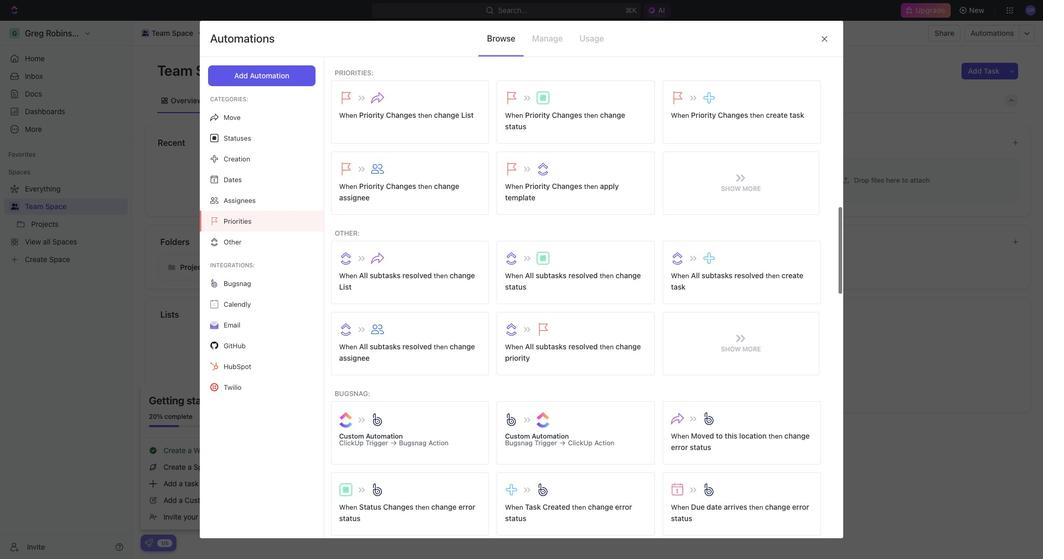 Task type: locate. For each thing, give the bounding box(es) containing it.
1 horizontal spatial user group image
[[142, 31, 149, 36]]

assignee up bugsnag:
[[339, 354, 370, 363]]

add down automations button
[[969, 66, 983, 75]]

folders button
[[160, 236, 1005, 248]]

show for subtasks
[[722, 345, 742, 353]]

task inside the add task button
[[985, 66, 1000, 75]]

custom automation down task image
[[506, 432, 569, 440]]

then inside when due date arrives then
[[750, 503, 764, 512]]

changes
[[386, 111, 417, 119], [552, 111, 583, 119], [719, 111, 749, 119], [386, 182, 417, 191], [552, 182, 583, 191], [384, 503, 414, 512]]

task inside create task
[[672, 283, 686, 291]]

create a workspace
[[164, 446, 231, 455]]

0 horizontal spatial user group image
[[11, 204, 18, 210]]

0 vertical spatial docs
[[25, 89, 42, 98]]

1 horizontal spatial action
[[595, 439, 615, 447]]

automation inside button
[[250, 71, 290, 80]]

1 action from the left
[[429, 439, 449, 447]]

automations up add automation
[[210, 32, 275, 45]]

0 vertical spatial show
[[722, 185, 742, 193]]

when all subtasks resolved then for assignee
[[339, 342, 450, 351]]

trigger for bugsnag trigger
[[535, 439, 558, 447]]

change status for changes
[[506, 111, 626, 131]]

priority for create task
[[692, 111, 717, 119]]

add down add a task
[[164, 496, 177, 505]]

when priority changes then
[[506, 111, 601, 119], [339, 182, 434, 191], [506, 182, 601, 191]]

favorites button
[[4, 149, 40, 161]]

team space tree
[[4, 181, 128, 268]]

github
[[224, 342, 246, 350]]

docs inside the sidebar navigation
[[25, 89, 42, 98]]

resources button
[[757, 137, 1005, 149]]

when
[[339, 111, 358, 119], [506, 111, 524, 119], [672, 111, 690, 119], [339, 182, 358, 191], [506, 182, 524, 191], [339, 272, 358, 280], [506, 272, 524, 280], [672, 272, 690, 280], [339, 343, 358, 351], [506, 343, 524, 351], [672, 432, 690, 440], [339, 503, 358, 512], [506, 503, 524, 512], [672, 503, 690, 512]]

resolved for change list
[[403, 271, 432, 280]]

dashboards
[[25, 107, 65, 116]]

bugsnag action
[[399, 439, 449, 447]]

2 horizontal spatial automation
[[532, 432, 569, 440]]

1 show more from the top
[[722, 185, 762, 193]]

2 show from the top
[[722, 345, 742, 353]]

0 vertical spatial change status
[[506, 111, 626, 131]]

2 change status from the top
[[506, 271, 642, 291]]

complete
[[165, 413, 193, 421]]

trigger down task image
[[535, 439, 558, 447]]

1 vertical spatial show
[[722, 345, 742, 353]]

changes for change list
[[386, 111, 417, 119]]

workspace
[[194, 446, 231, 455]]

search...
[[498, 6, 528, 15]]

list inside change list
[[339, 283, 352, 291]]

custom automation down task icon
[[339, 432, 403, 440]]

0 vertical spatial task
[[790, 111, 805, 119]]

bugsnag for bugsnag trigger
[[506, 439, 533, 447]]

1 vertical spatial change assignee
[[339, 342, 475, 363]]

2 show more from the top
[[722, 345, 762, 353]]

0 vertical spatial user group image
[[142, 31, 149, 36]]

bugsnag
[[224, 279, 251, 288], [399, 439, 427, 447], [506, 439, 533, 447]]

clickup for clickup trigger
[[339, 439, 364, 447]]

1 vertical spatial team space link
[[25, 198, 126, 215]]

action for bugsnag action
[[429, 439, 449, 447]]

change error status for created
[[506, 503, 633, 523]]

onboarding checklist button image
[[145, 539, 153, 547]]

1 vertical spatial docs
[[456, 138, 476, 148]]

a down add a task
[[179, 496, 183, 505]]

0 vertical spatial list
[[462, 111, 474, 119]]

task for when
[[526, 503, 541, 512]]

add down 'create a space'
[[164, 479, 177, 488]]

docs link
[[4, 86, 128, 102]]

2 assignee from the top
[[339, 354, 370, 363]]

all for assignee
[[359, 342, 368, 351]]

1 horizontal spatial docs
[[456, 138, 476, 148]]

0 vertical spatial more
[[743, 185, 762, 193]]

1 horizontal spatial trigger
[[535, 439, 558, 447]]

add task
[[969, 66, 1000, 75]]

when inside when due date arrives then
[[672, 503, 690, 512]]

when priority changes then create task
[[672, 111, 805, 119]]

create up add a task
[[164, 463, 186, 472]]

custom for clickup
[[339, 432, 364, 440]]

team inside team space tree
[[25, 202, 43, 211]]

0 horizontal spatial invite
[[27, 543, 45, 551]]

0 horizontal spatial custom automation
[[339, 432, 403, 440]]

sidebar navigation
[[0, 21, 132, 559]]

1 untitled from the top
[[471, 157, 497, 166]]

a down 'create a space'
[[179, 479, 183, 488]]

0 horizontal spatial team space link
[[25, 198, 126, 215]]

a for workspace
[[188, 446, 192, 455]]

assignee right show
[[339, 193, 370, 202]]

untitled
[[471, 157, 497, 166], [471, 173, 497, 182]]

board
[[222, 96, 243, 105]]

1 horizontal spatial automations
[[972, 29, 1015, 37]]

1 vertical spatial change status
[[506, 271, 642, 291]]

invite
[[164, 513, 182, 521], [27, 543, 45, 551]]

user group image
[[142, 31, 149, 36], [11, 204, 18, 210]]

change status
[[506, 111, 626, 131], [506, 271, 642, 291]]

⌘k
[[626, 6, 637, 15]]

attach
[[911, 176, 931, 184]]

share button
[[929, 25, 962, 42]]

0 vertical spatial create
[[767, 111, 788, 119]]

show more
[[722, 185, 762, 193], [722, 345, 762, 353]]

resolved
[[403, 271, 432, 280], [569, 271, 598, 280], [735, 271, 764, 280], [403, 342, 432, 351], [569, 342, 598, 351]]

1 horizontal spatial custom automation
[[506, 432, 569, 440]]

1 custom automation from the left
[[339, 432, 403, 440]]

create up 'create a space'
[[164, 446, 186, 455]]

2 horizontal spatial task
[[790, 111, 805, 119]]

automation for bugsnag trigger
[[532, 432, 569, 440]]

then inside when status changes then
[[416, 503, 430, 512]]

1 vertical spatial task
[[672, 283, 686, 291]]

this
[[725, 432, 738, 440]]

0 horizontal spatial to
[[717, 432, 723, 440]]

1 untitled link from the top
[[452, 153, 724, 170]]

board link
[[220, 93, 243, 108]]

team space
[[152, 29, 193, 37], [157, 62, 241, 79], [25, 202, 67, 211]]

1 trigger from the left
[[366, 439, 388, 447]]

task left created
[[526, 503, 541, 512]]

when all subtasks resolved then for priority
[[506, 342, 616, 351]]

status
[[359, 503, 382, 512]]

automation
[[250, 71, 290, 80], [366, 432, 403, 440], [532, 432, 569, 440]]

a for task
[[179, 479, 183, 488]]

resources
[[757, 138, 798, 148]]

0 horizontal spatial docs
[[25, 89, 42, 98]]

1
[[496, 190, 500, 199]]

when priority changes then for status
[[506, 111, 601, 119]]

project
[[471, 190, 495, 199]]

automations inside automations button
[[972, 29, 1015, 37]]

table
[[382, 96, 400, 105]]

when all subtasks resolved then
[[339, 271, 450, 280], [506, 271, 616, 280], [672, 271, 782, 280], [339, 342, 450, 351], [506, 342, 616, 351]]

statuses
[[224, 134, 251, 142]]

automations down new
[[972, 29, 1015, 37]]

custom automation for clickup
[[339, 432, 403, 440]]

1 vertical spatial more
[[743, 345, 762, 353]]

1 vertical spatial create
[[782, 271, 804, 280]]

hubspot
[[224, 363, 252, 371]]

create for create a space
[[164, 463, 186, 472]]

1 horizontal spatial list
[[462, 111, 474, 119]]

twilio
[[224, 383, 242, 392]]

changes for apply template
[[552, 182, 583, 191]]

priority for change assignee
[[359, 182, 384, 191]]

task
[[790, 111, 805, 119], [672, 283, 686, 291], [185, 479, 199, 488]]

2 horizontal spatial custom
[[506, 432, 530, 440]]

bugsnag for bugsnag action
[[399, 439, 427, 447]]

0 vertical spatial team space
[[152, 29, 193, 37]]

automations
[[972, 29, 1015, 37], [210, 32, 275, 45]]

0 horizontal spatial action
[[429, 439, 449, 447]]

drop files here to attach
[[855, 176, 931, 184]]

1 create from the top
[[164, 446, 186, 455]]

0 horizontal spatial bugsnag
[[224, 279, 251, 288]]

action for clickup action
[[595, 439, 615, 447]]

1 horizontal spatial custom
[[339, 432, 364, 440]]

1 vertical spatial untitled
[[471, 173, 497, 182]]

integrations:
[[210, 262, 255, 269]]

invite for invite your team
[[164, 513, 182, 521]]

1 horizontal spatial team space link
[[139, 27, 196, 39]]

changes for create task
[[719, 111, 749, 119]]

then
[[419, 111, 433, 119], [585, 111, 599, 119], [751, 111, 765, 119], [419, 182, 433, 191], [585, 182, 599, 191], [434, 272, 448, 280], [600, 272, 614, 280], [766, 272, 780, 280], [434, 343, 448, 351], [600, 343, 614, 351], [769, 432, 783, 440], [416, 503, 430, 512], [573, 503, 587, 512], [750, 503, 764, 512]]

task image
[[339, 412, 352, 428]]

2 trigger from the left
[[535, 439, 558, 447]]

subtasks for assignee
[[370, 342, 401, 351]]

0 vertical spatial assignee
[[339, 193, 370, 202]]

add
[[969, 66, 983, 75], [234, 71, 248, 80], [164, 479, 177, 488], [164, 496, 177, 505]]

0 vertical spatial task
[[985, 66, 1000, 75]]

1 assignee from the top
[[339, 193, 370, 202]]

to left this
[[717, 432, 723, 440]]

2 change assignee from the top
[[339, 342, 475, 363]]

will
[[307, 198, 316, 206]]

1 horizontal spatial invite
[[164, 513, 182, 521]]

0 horizontal spatial clickup
[[339, 439, 364, 447]]

1 horizontal spatial bugsnag
[[399, 439, 427, 447]]

2 vertical spatial task
[[185, 479, 199, 488]]

2 clickup from the left
[[568, 439, 593, 447]]

0 horizontal spatial task
[[185, 479, 199, 488]]

1 vertical spatial task
[[526, 503, 541, 512]]

project 1
[[471, 190, 500, 199]]

1 horizontal spatial task
[[672, 283, 686, 291]]

1 change status from the top
[[506, 111, 626, 131]]

invite inside the sidebar navigation
[[27, 543, 45, 551]]

a down the create a workspace
[[188, 463, 192, 472]]

0 vertical spatial invite
[[164, 513, 182, 521]]

1 show from the top
[[722, 185, 742, 193]]

1 horizontal spatial clickup
[[568, 439, 593, 447]]

0 vertical spatial to
[[903, 176, 909, 184]]

clickup down task icon
[[339, 439, 364, 447]]

when priority changes then for assignee
[[339, 182, 434, 191]]

0 vertical spatial create
[[164, 446, 186, 455]]

2 vertical spatial team
[[25, 202, 43, 211]]

a up 'create a space'
[[188, 446, 192, 455]]

more
[[743, 185, 762, 193], [743, 345, 762, 353]]

1 vertical spatial show more
[[722, 345, 762, 353]]

0 vertical spatial change assignee
[[339, 182, 460, 202]]

gantt link
[[342, 93, 363, 108]]

when inside when task created then
[[506, 503, 524, 512]]

0 vertical spatial show more
[[722, 185, 762, 193]]

untitled link
[[452, 153, 724, 170], [452, 170, 724, 186]]

2 untitled from the top
[[471, 173, 497, 182]]

to right here
[[903, 176, 909, 184]]

bugsnag trigger
[[506, 439, 558, 447]]

resolved for change assignee
[[403, 342, 432, 351]]

1 vertical spatial to
[[717, 432, 723, 440]]

calendly image
[[210, 300, 219, 309]]

change inside change priority
[[616, 342, 642, 351]]

status for due date arrives
[[672, 514, 693, 523]]

1 clickup from the left
[[339, 439, 364, 447]]

2 vertical spatial team space
[[25, 202, 67, 211]]

invite your team
[[164, 513, 217, 521]]

status
[[506, 122, 527, 131], [506, 283, 527, 291], [690, 443, 712, 452], [339, 514, 361, 523], [506, 514, 527, 523], [672, 514, 693, 523]]

here.
[[335, 198, 350, 206]]

1 horizontal spatial automation
[[366, 432, 403, 440]]

assignee
[[339, 193, 370, 202], [339, 354, 370, 363]]

priority for change status
[[526, 111, 551, 119]]

clickup right bugsnag trigger
[[568, 439, 593, 447]]

inbox
[[25, 72, 43, 81]]

2 create from the top
[[164, 463, 186, 472]]

0 horizontal spatial task
[[526, 503, 541, 512]]

add up the categories:
[[234, 71, 248, 80]]

automation for clickup trigger
[[366, 432, 403, 440]]

20% complete
[[149, 413, 193, 421]]

1 vertical spatial list
[[339, 283, 352, 291]]

table link
[[380, 93, 400, 108]]

create a space
[[164, 463, 215, 472]]

1 vertical spatial user group image
[[11, 204, 18, 210]]

show more for subtasks
[[722, 345, 762, 353]]

1 horizontal spatial task
[[985, 66, 1000, 75]]

add inside button
[[234, 71, 248, 80]]

create
[[767, 111, 788, 119], [782, 271, 804, 280]]

1 vertical spatial invite
[[27, 543, 45, 551]]

0 vertical spatial team space link
[[139, 27, 196, 39]]

due
[[692, 503, 705, 512]]

priority for change list
[[359, 111, 384, 119]]

change status for subtasks
[[506, 271, 642, 291]]

priority
[[359, 111, 384, 119], [526, 111, 551, 119], [692, 111, 717, 119], [359, 182, 384, 191], [526, 182, 551, 191]]

trigger left bugsnag action
[[366, 439, 388, 447]]

2 custom automation from the left
[[506, 432, 569, 440]]

2 action from the left
[[595, 439, 615, 447]]

changes for change error status
[[384, 503, 414, 512]]

manage
[[533, 34, 563, 43]]

1 vertical spatial assignee
[[339, 354, 370, 363]]

change assignee
[[339, 182, 460, 202], [339, 342, 475, 363]]

show
[[722, 185, 742, 193], [722, 345, 742, 353]]

gantt
[[344, 96, 363, 105]]

1 change assignee from the top
[[339, 182, 460, 202]]

all for task
[[692, 271, 700, 280]]

when due date arrives then
[[672, 503, 766, 512]]

2 untitled link from the top
[[452, 170, 724, 186]]

0 horizontal spatial automation
[[250, 71, 290, 80]]

status for task created
[[506, 514, 527, 523]]

change assignee for subtasks
[[339, 342, 475, 363]]

task for add
[[985, 66, 1000, 75]]

2 horizontal spatial bugsnag
[[506, 439, 533, 447]]

0 horizontal spatial list
[[339, 283, 352, 291]]

space
[[172, 29, 193, 37], [196, 62, 238, 79], [45, 202, 67, 211], [194, 463, 215, 472]]

add inside button
[[969, 66, 983, 75]]

1 vertical spatial create
[[164, 463, 186, 472]]

team
[[200, 513, 217, 521]]

0 horizontal spatial trigger
[[366, 439, 388, 447]]

docs
[[25, 89, 42, 98], [456, 138, 476, 148]]

all
[[359, 271, 368, 280], [526, 271, 534, 280], [692, 271, 700, 280], [359, 342, 368, 351], [526, 342, 534, 351]]

opened
[[265, 198, 287, 206]]

when inside when moved to this location then
[[672, 432, 690, 440]]

1 more from the top
[[743, 185, 762, 193]]

task down automations button
[[985, 66, 1000, 75]]

2 more from the top
[[743, 345, 762, 353]]

when inside when priority changes then change list
[[339, 111, 358, 119]]

when status changes then
[[339, 503, 432, 512]]

0 vertical spatial untitled
[[471, 157, 497, 166]]

space inside tree
[[45, 202, 67, 211]]

change error status for changes
[[339, 503, 476, 523]]



Task type: describe. For each thing, give the bounding box(es) containing it.
all for list
[[359, 271, 368, 280]]

priorities
[[224, 217, 252, 225]]

error for moved to this location
[[672, 443, 689, 452]]

email
[[224, 321, 241, 329]]

bugsnag for bugsnag
[[224, 279, 251, 288]]

dashboards link
[[4, 103, 128, 120]]

when moved to this location then
[[672, 432, 785, 440]]

1 vertical spatial team
[[157, 62, 193, 79]]

lists button
[[160, 309, 1019, 321]]

clickup trigger
[[339, 439, 388, 447]]

a for space
[[188, 463, 192, 472]]

clickup for clickup action
[[568, 439, 593, 447]]

new button
[[956, 2, 992, 19]]

custom automation for bugsnag
[[506, 432, 569, 440]]

browse
[[487, 34, 516, 43]]

your recent opened items will show here.
[[230, 198, 350, 206]]

field
[[213, 496, 229, 505]]

other
[[224, 238, 242, 246]]

changes for change status
[[552, 111, 583, 119]]

create for create a workspace
[[164, 446, 186, 455]]

date
[[707, 503, 723, 512]]

home
[[25, 54, 45, 63]]

subtasks for priority
[[536, 342, 567, 351]]

drop
[[855, 176, 870, 184]]

show
[[318, 198, 333, 206]]

add for add a custom field
[[164, 496, 177, 505]]

files
[[872, 176, 885, 184]]

upgrade link
[[902, 3, 951, 18]]

user group image inside team space link
[[142, 31, 149, 36]]

resolved for create task
[[735, 271, 764, 280]]

dates
[[224, 176, 242, 184]]

other:
[[335, 229, 360, 237]]

add a custom field
[[164, 496, 229, 505]]

1 horizontal spatial to
[[903, 176, 909, 184]]

add task button
[[963, 63, 1007, 79]]

inbox link
[[4, 68, 128, 85]]

when priority changes then for template
[[506, 182, 601, 191]]

moved
[[692, 432, 715, 440]]

getting
[[149, 395, 184, 407]]

assignees
[[224, 196, 256, 205]]

location
[[740, 432, 767, 440]]

overview
[[171, 96, 203, 105]]

show for changes
[[722, 185, 742, 193]]

when all subtasks resolved then for status
[[506, 271, 616, 280]]

when inside when status changes then
[[339, 503, 358, 512]]

trigger for clickup trigger
[[366, 439, 388, 447]]

usage
[[580, 34, 605, 43]]

a for custom
[[179, 496, 183, 505]]

when all subtasks resolved then for task
[[672, 271, 782, 280]]

20%
[[149, 413, 163, 421]]

invite for invite
[[27, 543, 45, 551]]

0 vertical spatial team
[[152, 29, 170, 37]]

add for add automation
[[234, 71, 248, 80]]

user group image inside team space tree
[[11, 204, 18, 210]]

then inside when priority changes then change list
[[419, 111, 433, 119]]

add for add a task
[[164, 479, 177, 488]]

recent
[[245, 198, 264, 206]]

create inside create task
[[782, 271, 804, 280]]

custom for bugsnag
[[506, 432, 530, 440]]

then inside when task created then
[[573, 503, 587, 512]]

here
[[887, 176, 901, 184]]

clickup action
[[568, 439, 615, 447]]

your
[[230, 198, 243, 206]]

add automation
[[234, 71, 290, 80]]

when priority changes then change list
[[339, 111, 474, 119]]

categories:
[[210, 96, 249, 102]]

status for status changes
[[339, 514, 361, 523]]

show more for changes
[[722, 185, 762, 193]]

home link
[[4, 50, 128, 67]]

then inside when moved to this location then
[[769, 432, 783, 440]]

when inside when priority changes then create task
[[672, 111, 690, 119]]

team space link inside tree
[[25, 198, 126, 215]]

projects button
[[158, 255, 327, 280]]

priorities:
[[335, 69, 374, 77]]

favorites
[[8, 151, 36, 158]]

calendly
[[224, 300, 251, 309]]

priority
[[506, 354, 530, 363]]

error for task created
[[616, 503, 633, 512]]

apply
[[601, 182, 619, 191]]

projects
[[180, 263, 208, 272]]

folders
[[160, 237, 190, 247]]

apply template
[[506, 182, 619, 202]]

onboarding checklist button element
[[145, 539, 153, 547]]

subtasks for status
[[536, 271, 567, 280]]

created
[[543, 503, 571, 512]]

0 horizontal spatial custom
[[185, 496, 211, 505]]

more for then
[[743, 185, 762, 193]]

subtasks for task
[[702, 271, 733, 280]]

change error status for date
[[672, 503, 810, 523]]

overview link
[[169, 93, 203, 108]]

change priority
[[506, 342, 642, 363]]

change inside change list
[[450, 271, 475, 280]]

priority for apply template
[[526, 182, 551, 191]]

all for priority
[[526, 342, 534, 351]]

assignee for priority changes
[[339, 193, 370, 202]]

move
[[224, 113, 241, 122]]

recent
[[158, 138, 185, 148]]

resolved for change status
[[569, 271, 598, 280]]

add a task
[[164, 479, 199, 488]]

add for add task
[[969, 66, 983, 75]]

upgrade
[[916, 6, 946, 15]]

resolved for change priority
[[569, 342, 598, 351]]

error for due date arrives
[[793, 503, 810, 512]]

spaces
[[8, 168, 30, 176]]

subtasks for list
[[370, 271, 401, 280]]

lists
[[160, 310, 179, 319]]

change list
[[339, 271, 475, 291]]

arrives
[[724, 503, 748, 512]]

1 vertical spatial team space
[[157, 62, 241, 79]]

bugsnag:
[[335, 390, 370, 398]]

add automation button
[[208, 65, 316, 86]]

status for moved to this location
[[690, 443, 712, 452]]

calendar
[[293, 96, 324, 105]]

task image
[[537, 412, 550, 428]]

all for status
[[526, 271, 534, 280]]

items
[[289, 198, 305, 206]]

error for status changes
[[459, 503, 476, 512]]

assignee for all subtasks resolved
[[339, 354, 370, 363]]

more for resolved
[[743, 345, 762, 353]]

automations button
[[966, 25, 1020, 41]]

change error status for to
[[672, 432, 810, 452]]

no lists icon. image
[[567, 323, 609, 365]]

your
[[184, 513, 198, 521]]

change assignee for changes
[[339, 182, 460, 202]]

0 horizontal spatial automations
[[210, 32, 275, 45]]

creation
[[224, 155, 250, 163]]

create task
[[672, 271, 804, 291]]

team space inside tree
[[25, 202, 67, 211]]

then inside when priority changes then create task
[[751, 111, 765, 119]]

started
[[187, 395, 221, 407]]

template
[[506, 193, 536, 202]]

when all subtasks resolved then for list
[[339, 271, 450, 280]]

changes for change assignee
[[386, 182, 417, 191]]



Task type: vqa. For each thing, say whether or not it's contained in the screenshot.
left Team Space link
yes



